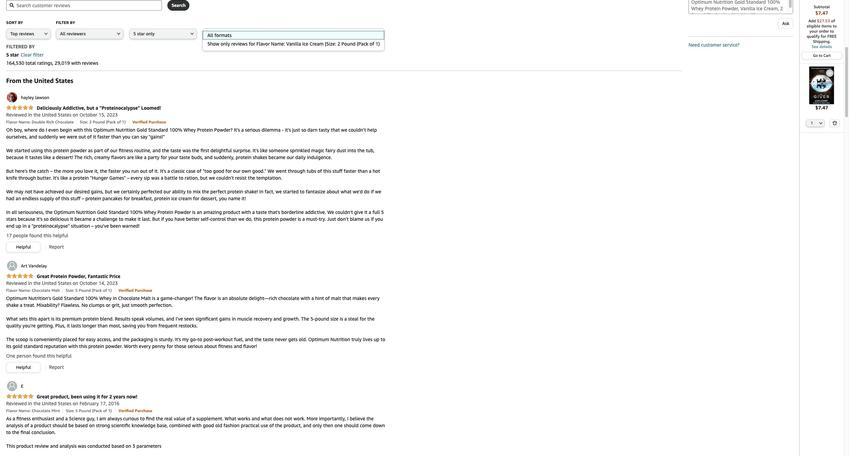 Task type: vqa. For each thing, say whether or not it's contained in the screenshot.
STEAL at bottom
yes



Task type: describe. For each thing, give the bounding box(es) containing it.
this down "proteinocalypse"
[[43, 233, 51, 238]]

addictive.
[[305, 209, 326, 215]]

it left last.
[[138, 216, 141, 222]]

2 horizontal spatial i
[[347, 416, 349, 422]]

february
[[79, 401, 99, 407]]

that inside the 'optimum nutrition's gold standard 100% whey in chocolate malt is a game-changer! the flavor is an absolute delight—rich chocolate with a hint of malt that makes every shake a treat. mixability? flawless. no clumps or grit, just smooth perfection.'
[[342, 295, 351, 301]]

an inside the in all seriousness, the optimum nutrition gold standard 100% whey protein powder is an amazing product with a taste that's borderline addictive. we couldn't give it a full 5 stars because it's so delicious it became a challenge to make it last. but if you have better self-control than we do, this protein powder is a must-try. just don't blame us if you end up in a "proteinocalypse" situation – you've been warned!
[[197, 209, 202, 215]]

and down first
[[204, 154, 213, 160]]

protein up the name
[[227, 189, 243, 195]]

optimum inside the 'optimum nutrition's gold standard 100% whey in chocolate malt is a game-changer! the flavor is an absolute delight—rich chocolate with a hint of malt that makes every shake a treat. mixability? flawless. no clumps or grit, just smooth perfection.'
[[6, 295, 27, 301]]

buds,
[[191, 154, 203, 160]]

the down "gains!"
[[162, 148, 169, 153]]

1) for oh boy, where do i even begin with this optimum nutrition gold standard 100% whey protein powder? it's a serious dilemma - it's just so darn tasty that we couldn't help ourselves, and suddenly we were out of it faster than you can say "gains!"
[[122, 119, 126, 125]]

based inside as a fitness enthusiast and a science guy, i am always curious to find the real value of a supplement. what works and what does not work. more importantly, i believe the analysis of a product should be based on strong scientific knowledge base, combined with good old fashion practical use of the product, and only then one should come down to the final conclusion.
[[75, 423, 88, 429]]

great product, been using it for 2 years now! link
[[6, 394, 137, 400]]

2023 for reviewed in the united states on october 15, 2023
[[107, 112, 118, 118]]

to left post-
[[198, 337, 202, 342]]

use
[[261, 423, 268, 429]]

amazing
[[203, 209, 222, 215]]

our up flavors
[[110, 148, 117, 153]]

our left daily
[[287, 154, 294, 160]]

analysis inside as a fitness enthusiast and a science guy, i am always curious to find the real value of a supplement. what works and what does not work. more importantly, i believe the analysis of a product should be based on strong scientific knowledge base, combined with good old fashion practical use of the product, and only then one should come down to the final conclusion.
[[6, 423, 23, 429]]

0 vertical spatial but
[[87, 105, 94, 111]]

in inside what sets this apart is its premium protein blend. results speak volumes, and i've seen significant gains in muscle recovery and growth. the 5-pound size is a steal for the quality you're getting. plus, it lasts longer than most, saving you from frequent restocks.
[[232, 316, 236, 322]]

nutrition inside oh boy, where do i even begin with this optimum nutrition gold standard 100% whey protein powder? it's a serious dilemma - it's just so darn tasty that we couldn't help ourselves, and suddenly we were out of it faster than you can say "gains!"
[[116, 127, 135, 133]]

it up february
[[97, 394, 100, 400]]

with inside the in all seriousness, the optimum nutrition gold standard 100% whey protein powder is an amazing product with a taste that's borderline addictive. we couldn't give it a full 5 stars because it's so delicious it became a challenge to make it last. but if you have better self-control than we do, this protein powder is a must-try. just don't blame us if you end up in a "proteinocalypse" situation – you've been warned!
[[241, 209, 251, 215]]

someone
[[269, 148, 289, 153]]

size: for but
[[80, 119, 88, 125]]

serious inside the scoop is conveniently placed for easy access, and the packaging is sturdy. it's my go-to post-workout fuel, and the taste never gets old. optimum nutrition truly lives up to its gold standard reputation with this protein powder. worth every penny for those serious about fitness and flavor!
[[188, 343, 203, 349]]

steal
[[348, 316, 359, 322]]

october for powder,
[[79, 280, 97, 286]]

we inside we may not have achieved our desired gains, but we certainly perfected our ability to mix the perfect protein shake! in fact, we started to fantasize about what we'd do if we had an endless supply of this stuff – protein pancakes for breakfast, protein ice cream for dessert, you name it!
[[6, 189, 13, 195]]

every inside the 'optimum nutrition's gold standard 100% whey in chocolate malt is a game-changer! the flavor is an absolute delight—rich chocolate with a hint of malt that makes every shake a treat. mixability? flawless. no clumps or grit, just smooth perfection.'
[[368, 295, 380, 301]]

0 horizontal spatial through
[[18, 175, 36, 181]]

one
[[335, 423, 343, 429]]

we down begin
[[59, 134, 66, 140]]

i inside oh boy, where do i even begin with this optimum nutrition gold standard 100% whey protein powder? it's a serious dilemma - it's just so darn tasty that we couldn't help ourselves, and suddenly we were out of it faster than you can say "gains!"
[[46, 127, 47, 133]]

0 horizontal spatial product,
[[50, 394, 70, 400]]

lawson
[[35, 95, 49, 100]]

filter by
[[56, 20, 75, 25]]

2 vertical spatial 2
[[109, 394, 112, 400]]

helpful for one person found this helpful
[[56, 353, 72, 359]]

our inside but here's the catch – the more you love it, the faster you run out of it. it's a classic case of "too good for our own good." we went through tubs of this stuff faster than a hot knife through butter. it's like a protein "hunger games" – every sip was a battle to ration, but we couldn't resist the temptation.
[[233, 168, 240, 174]]

optimum inside the scoop is conveniently placed for easy access, and the packaging is sturdy. it's my go-to post-workout fuel, and the taste never gets old. optimum nutrition truly lives up to its gold standard reputation with this protein powder. worth every penny for those serious about fitness and flavor!
[[308, 337, 329, 342]]

find
[[146, 416, 155, 422]]

became inside the in all seriousness, the optimum nutrition gold standard 100% whey protein powder is an amazing product with a taste that's borderline addictive. we couldn't give it a full 5 stars because it's so delicious it became a challenge to make it last. but if you have better self-control than we do, this protein powder is a must-try. just don't blame us if you end up in a "proteinocalypse" situation – you've been warned!
[[74, 216, 91, 222]]

base,
[[157, 423, 168, 429]]

we inside the in all seriousness, the optimum nutrition gold standard 100% whey protein powder is an amazing product with a taste that's borderline addictive. we couldn't give it a full 5 stars because it's so delicious it became a challenge to make it last. but if you have better self-control than we do, this protein powder is a must-try. just don't blame us if you end up in a "proteinocalypse" situation – you've been warned!
[[238, 216, 244, 222]]

to right order
[[830, 28, 834, 34]]

we inside but here's the catch – the more you love it, the faster you run out of it. it's a classic case of "too good for our own good." we went through tubs of this stuff faster than a hot knife through butter. it's like a protein "hunger games" – every sip was a battle to ration, but we couldn't resist the temptation.
[[209, 175, 215, 181]]

found for person
[[33, 353, 46, 359]]

as a fitness enthusiast and a science guy, i am always curious to find the real value of a supplement. what works and what does not work. more importantly, i believe the analysis of a product should be based on strong scientific knowledge base, combined with good old fashion practical use of the product, and only then one should come down to the final conclusion.
[[6, 416, 385, 435]]

the up "buds,"
[[192, 148, 199, 153]]

you down ice
[[165, 216, 173, 222]]

and left growth.
[[273, 316, 282, 322]]

shake!
[[244, 189, 258, 195]]

parameters
[[137, 443, 161, 449]]

ability
[[172, 189, 186, 195]]

works
[[238, 416, 250, 422]]

name: for deliciously addictive, but a "proteinocalypse" loomed!
[[19, 119, 31, 125]]

it up situation
[[70, 216, 73, 222]]

| image down 2016
[[115, 408, 115, 413]]

the inside the in all seriousness, the optimum nutrition gold standard 100% whey protein powder is an amazing product with a taste that's borderline addictive. we couldn't give it a full 5 stars because it's so delicious it became a challenge to make it last. but if you have better self-control than we do, this protein powder is a must-try. just don't blame us if you end up in a "proteinocalypse" situation – you've been warned!
[[45, 209, 53, 215]]

ask
[[782, 21, 789, 26]]

on for powder,
[[73, 280, 78, 286]]

a right the value
[[193, 416, 195, 422]]

worth
[[124, 343, 138, 349]]

customer
[[701, 42, 721, 48]]

a left science
[[65, 416, 68, 422]]

0 horizontal spatial malt
[[51, 288, 60, 293]]

164,530
[[6, 60, 24, 66]]

all for all reviewers
[[60, 31, 65, 36]]

a left 'battle'
[[161, 175, 163, 181]]

optimum inside oh boy, where do i even begin with this optimum nutrition gold standard 100% whey protein powder? it's a serious dilemma - it's just so darn tasty that we couldn't help ourselves, and suddenly we were out of it faster than you can say "gains!"
[[93, 127, 114, 133]]

it inside we started using this protein powder as part of our fitness routine, and the taste was the first delightful surprise. it's like someone sprinkled magic fairy dust into the tub, because it tastes like a dessert! the rich, creamy flavors are like a party for your taste buds, and suddenly, protein shakes became our daily indulgence.
[[25, 154, 28, 160]]

verified for reviewed in the united states on october 15, 2023
[[132, 119, 148, 125]]

pound for as a fitness enthusiast and a science guy, i am always curious to find the real value of a supplement. what works and what does not work. more importantly, i believe the analysis of a product should be based on strong scientific knowledge base, combined with good old fashion practical use of the product, and only then one should come down to the final conclusion.
[[79, 408, 91, 413]]

this inside oh boy, where do i even begin with this optimum nutrition gold standard 100% whey protein powder? it's a serious dilemma - it's just so darn tasty that we couldn't help ourselves, and suddenly we were out of it faster than you can say "gains!"
[[84, 127, 92, 133]]

0 vertical spatial | image
[[115, 288, 115, 293]]

a left 'hint' on the left bottom of page
[[311, 295, 314, 301]]

try.
[[319, 216, 326, 222]]

the down does
[[275, 423, 282, 429]]

we right we'd
[[375, 189, 381, 195]]

our left ability on the top left of the page
[[164, 189, 171, 195]]

the up the come
[[366, 416, 374, 422]]

longer
[[82, 323, 96, 329]]

do inside we may not have achieved our desired gains, but we certainly perfected our ability to mix the perfect protein shake! in fact, we started to fantasize about what we'd do if we had an endless supply of this stuff – protein pancakes for breakfast, protein ice cream for dessert, you name it!
[[364, 189, 370, 195]]

results
[[115, 316, 130, 322]]

for inside but here's the catch – the more you love it, the faster you run out of it. it's a classic case of "too good for our own good." we went through tubs of this stuff faster than a hot knife through butter. it's like a protein "hunger games" – every sip was a battle to ration, but we couldn't resist the temptation.
[[226, 168, 232, 174]]

need
[[689, 42, 700, 48]]

is up penny
[[154, 337, 158, 342]]

name: inside the all formats show only reviews for flavor name: vanilla ice cream |size: 2 pound (pack of 1)
[[271, 41, 285, 47]]

the down own
[[248, 175, 255, 181]]

1 horizontal spatial star
[[137, 31, 145, 36]]

malt
[[331, 295, 341, 301]]

shipping.
[[813, 39, 831, 44]]

cream
[[178, 196, 192, 201]]

in up the "flavor name: chocolate mint"
[[28, 401, 32, 407]]

to inside go to cart link
[[819, 53, 823, 58]]

flavor for great protein powder, fantastic price
[[6, 288, 18, 293]]

it up us
[[364, 209, 368, 215]]

work.
[[293, 416, 305, 422]]

dropdown image for reviews
[[44, 32, 48, 35]]

you down full
[[375, 216, 383, 222]]

is right flavor
[[218, 295, 221, 301]]

using inside we started using this protein powder as part of our fitness routine, and the taste was the first delightful surprise. it's like someone sprinkled magic fairy dust into the tub, because it tastes like a dessert! the rich, creamy flavors are like a party for your taste buds, and suddenly, protein shakes became our daily indulgence.
[[31, 148, 43, 153]]

name: for great protein powder, fantastic price
[[19, 288, 31, 293]]

1 horizontal spatial analysis
[[60, 443, 77, 449]]

is right size
[[340, 316, 343, 322]]

and up frequent
[[166, 316, 174, 322]]

0 vertical spatial reviews
[[19, 31, 34, 36]]

by for sort by
[[18, 20, 23, 25]]

stuff inside but here's the catch – the more you love it, the faster you run out of it. it's a classic case of "too good for our own good." we went through tubs of this stuff faster than a hot knife through butter. it's like a protein "hunger games" – every sip was a battle to ration, but we couldn't resist the temptation.
[[332, 168, 343, 174]]

like right the tastes
[[43, 154, 51, 160]]

out inside oh boy, where do i even begin with this optimum nutrition gold standard 100% whey protein powder? it's a serious dilemma - it's just so darn tasty that we couldn't help ourselves, and suddenly we were out of it faster than you can say "gains!"
[[79, 134, 86, 140]]

is up "perfection."
[[152, 295, 155, 301]]

it's inside the scoop is conveniently placed for easy access, and the packaging is sturdy. it's my go-to post-workout fuel, and the taste never gets old. optimum nutrition truly lives up to its gold standard reputation with this protein powder. worth every penny for those serious about fitness and flavor!
[[175, 337, 181, 342]]

purchase for gold
[[149, 119, 166, 125]]

and right review
[[50, 443, 58, 449]]

was inside but here's the catch – the more you love it, the faster you run out of it. it's a classic case of "too good for our own good." we went through tubs of this stuff faster than a hot knife through butter. it's like a protein "hunger games" – every sip was a battle to ration, but we couldn't resist the temptation.
[[151, 175, 160, 181]]

– inside we may not have achieved our desired gains, but we certainly perfected our ability to mix the perfect protein shake! in fact, we started to fantasize about what we'd do if we had an endless supply of this stuff – protein pancakes for breakfast, protein ice cream for dessert, you name it!
[[82, 196, 84, 201]]

it's right butter.
[[53, 175, 59, 181]]

report link for one person found this helpful
[[49, 364, 64, 370]]

1 horizontal spatial through
[[288, 168, 305, 174]]

guy,
[[86, 416, 95, 422]]

what inside as a fitness enthusiast and a science guy, i am always curious to find the real value of a supplement. what works and what does not work. more importantly, i believe the analysis of a product should be based on strong scientific knowledge base, combined with good old fashion practical use of the product, and only then one should come down to the final conclusion.
[[225, 416, 236, 422]]

size: for powder,
[[66, 288, 74, 293]]

years
[[113, 394, 125, 400]]

helpful for 17 people found this helpful
[[53, 233, 68, 238]]

protein left ice
[[154, 196, 170, 201]]

and up practical
[[252, 416, 260, 422]]

| image right 'mint'
[[63, 409, 63, 413]]

on for but
[[73, 112, 78, 118]]

the left catch
[[29, 168, 36, 174]]

so inside the in all seriousness, the optimum nutrition gold standard 100% whey protein powder is an amazing product with a taste that's borderline addictive. we couldn't give it a full 5 stars because it's so delicious it became a challenge to make it last. but if you have better self-control than we do, this protein powder is a must-try. just don't blame us if you end up in a "proteinocalypse" situation – you've been warned!
[[44, 216, 49, 222]]

gains
[[219, 316, 231, 322]]

in up flavor name: chocolate malt
[[28, 280, 32, 286]]

run
[[131, 168, 139, 174]]

the up flavor name: chocolate malt
[[33, 280, 41, 286]]

show only reviews for flavor name: vanilla ice cream |size: 2 pound (pack of 1) link
[[203, 39, 384, 48]]

verified for reviewed in the united states on october 14, 2023
[[118, 288, 134, 293]]

size: 2 pound (pack of 1)
[[80, 119, 126, 125]]

| image down reviewed in the united states on october 14, 2023
[[63, 289, 63, 293]]

resist
[[235, 175, 247, 181]]

make
[[125, 216, 136, 222]]

on left 3 at the left of the page
[[126, 443, 131, 449]]

vandelay
[[28, 263, 47, 269]]

fantasize
[[306, 189, 325, 195]]

0 horizontal spatial protein
[[50, 273, 67, 279]]

add
[[809, 18, 816, 23]]

| image down addictive,
[[77, 120, 77, 124]]

taste inside the in all seriousness, the optimum nutrition gold standard 100% whey protein powder is an amazing product with a taste that's borderline addictive. we couldn't give it a full 5 stars because it's so delicious it became a challenge to make it last. but if you have better self-control than we do, this protein powder is a must-try. just don't blame us if you end up in a "proteinocalypse" situation – you've been warned!
[[256, 209, 267, 215]]

just inside the 'optimum nutrition's gold standard 100% whey in chocolate malt is a game-changer! the flavor is an absolute delight—rich chocolate with a hint of malt that makes every shake a treat. mixability? flawless. no clumps or grit, just smooth perfection.'
[[122, 302, 130, 308]]

delight—rich
[[249, 295, 277, 301]]

but here's the catch – the more you love it, the faster you run out of it. it's a classic case of "too good for our own good." we went through tubs of this stuff faster than a hot knife through butter. it's like a protein "hunger games" – every sip was a battle to ration, but we couldn't resist the temptation.
[[6, 168, 380, 181]]

a down routine,
[[144, 154, 147, 160]]

own
[[242, 168, 251, 174]]

desired
[[74, 189, 90, 195]]

5 inside filtered by 5 star clear filter 164,530 total ratings, 29,019 with reviews
[[6, 52, 9, 58]]

a up "perfection."
[[157, 295, 159, 301]]

for inside the all formats show only reviews for flavor name: vanilla ice cream |size: 2 pound (pack of 1)
[[249, 41, 255, 47]]

in up double
[[28, 112, 32, 118]]

the giver movie tie-in edition: a newbery award winner (giver quartet, 1) image
[[803, 67, 841, 104]]

to left fantasize
[[300, 189, 305, 195]]

the left final
[[12, 430, 19, 435]]

name: for great product, been using it for 2 years now!
[[19, 408, 31, 413]]

you inside oh boy, where do i even begin with this optimum nutrition gold standard 100% whey protein powder? it's a serious dilemma - it's just so darn tasty that we couldn't help ourselves, and suddenly we were out of it faster than you can say "gains!"
[[122, 134, 130, 140]]

tub,
[[366, 148, 375, 153]]

size: for been
[[66, 408, 74, 413]]

2 horizontal spatial dropdown image
[[819, 122, 823, 124]]

is down the borderline at the top left
[[298, 216, 301, 222]]

post-
[[203, 337, 215, 342]]

to inside but here's the catch – the more you love it, the faster you run out of it. it's a classic case of "too good for our own good." we went through tubs of this stuff faster than a hot knife through butter. it's like a protein "hunger games" – every sip was a battle to ration, but we couldn't resist the temptation.
[[179, 175, 183, 181]]

like up shakes
[[260, 148, 268, 153]]

1 horizontal spatial using
[[83, 394, 95, 400]]

it's inside oh boy, where do i even begin with this optimum nutrition gold standard 100% whey protein powder? it's a serious dilemma - it's just so darn tasty that we couldn't help ourselves, and suddenly we were out of it faster than you can say "gains!"
[[234, 127, 240, 133]]

| image down 17 people found this helpful
[[45, 245, 46, 250]]

formats for all formats
[[213, 31, 229, 36]]

restocks.
[[179, 323, 198, 329]]

to left mix
[[187, 189, 192, 195]]

– inside the in all seriousness, the optimum nutrition gold standard 100% whey protein powder is an amazing product with a taste that's borderline addictive. we couldn't give it a full 5 stars because it's so delicious it became a challenge to make it last. but if you have better self-control than we do, this protein powder is a must-try. just don't blame us if you end up in a "proteinocalypse" situation – you've been warned!
[[91, 223, 94, 229]]

a down enthusiast
[[30, 423, 33, 429]]

faster up games"
[[108, 168, 121, 174]]

science
[[69, 416, 85, 422]]

a up the do,
[[252, 209, 255, 215]]

we right fact,
[[276, 189, 282, 195]]

good."
[[252, 168, 266, 174]]

a right as
[[13, 416, 15, 422]]

a left hot
[[369, 168, 371, 174]]

fitness inside we started using this protein powder as part of our fitness routine, and the taste was the first delightful surprise. it's like someone sprinkled magic fairy dust into the tub, because it tastes like a dessert! the rich, creamy flavors are like a party for your taste buds, and suddenly, protein shakes became our daily indulgence.
[[119, 148, 133, 153]]

you left run
[[122, 168, 130, 174]]

product inside the in all seriousness, the optimum nutrition gold standard 100% whey protein powder is an amazing product with a taste that's borderline addictive. we couldn't give it a full 5 stars because it's so delicious it became a challenge to make it last. but if you have better self-control than we do, this protein powder is a must-try. just don't blame us if you end up in a "proteinocalypse" situation – you've been warned!
[[223, 209, 240, 215]]

couldn't inside but here's the catch – the more you love it, the faster you run out of it. it's a classic case of "too good for our own good." we went through tubs of this stuff faster than a hot knife through butter. it's like a protein "hunger games" – every sip was a battle to ration, but we couldn't resist the temptation.
[[216, 175, 234, 181]]

to up 'knowledge'
[[140, 416, 145, 422]]

volumes,
[[145, 316, 165, 322]]

of inside we started using this protein powder as part of our fitness routine, and the taste was the first delightful surprise. it's like someone sprinkled magic fairy dust into the tub, because it tastes like a dessert! the rich, creamy flavors are like a party for your taste buds, and suddenly, protein shakes became our daily indulgence.
[[104, 148, 109, 153]]

old
[[215, 423, 222, 429]]

verified purchase link for deliciously addictive, but a "proteinocalypse" loomed!
[[132, 119, 166, 125]]

help
[[367, 127, 377, 133]]

and up party
[[152, 148, 161, 153]]

temptation.
[[256, 175, 282, 181]]

protein up dessert!
[[53, 148, 69, 153]]

be
[[68, 423, 74, 429]]

great protein powder, fantastic price link
[[6, 273, 120, 280]]

started inside we started using this protein powder as part of our fitness routine, and the taste was the first delightful surprise. it's like someone sprinkled magic fairy dust into the tub, because it tastes like a dessert! the rich, creamy flavors are like a party for your taste buds, and suddenly, protein shakes became our daily indulgence.
[[14, 148, 30, 153]]

believe
[[350, 416, 365, 422]]

Ask submit
[[779, 19, 793, 28]]

3
[[132, 443, 135, 449]]

of inside we may not have achieved our desired gains, but we certainly perfected our ability to mix the perfect protein shake! in fact, we started to fantasize about what we'd do if we had an endless supply of this stuff – protein pancakes for breakfast, protein ice cream for dessert, you name it!
[[55, 196, 60, 201]]

the left more
[[54, 168, 61, 174]]

good inside as a fitness enthusiast and a science guy, i am always curious to find the real value of a supplement. what works and what does not work. more importantly, i believe the analysis of a product should be based on strong scientific knowledge base, combined with good old fashion practical use of the product, and only then one should come down to the final conclusion.
[[203, 423, 214, 429]]

all inside the all formats show only reviews for flavor name: vanilla ice cream |size: 2 pound (pack of 1)
[[207, 32, 213, 38]]

that inside oh boy, where do i even begin with this optimum nutrition gold standard 100% whey protein powder? it's a serious dilemma - it's just so darn tasty that we couldn't help ourselves, and suddenly we were out of it faster than you can say "gains!"
[[331, 127, 340, 133]]

fact,
[[265, 189, 274, 195]]

a down more
[[69, 175, 72, 181]]

report for one person found this helpful
[[49, 364, 64, 370]]

2 should from the left
[[344, 423, 359, 429]]

the up flavor!
[[254, 337, 262, 342]]

started inside we may not have achieved our desired gains, but we certainly perfected our ability to mix the perfect protein shake! in fact, we started to fantasize about what we'd do if we had an endless supply of this stuff – protein pancakes for breakfast, protein ice cream for dessert, you name it!
[[283, 189, 299, 195]]

of inside the all formats show only reviews for flavor name: vanilla ice cream |size: 2 pound (pack of 1)
[[370, 41, 374, 47]]

the inside what sets this apart is its premium protein blend. results speak volumes, and i've seen significant gains in muscle recovery and growth. the 5-pound size is a steal for the quality you're getting. plus, it lasts longer than most, saving you from frequent restocks.
[[367, 316, 375, 322]]

a left full
[[369, 209, 371, 215]]

pound for oh boy, where do i even begin with this optimum nutrition gold standard 100% whey protein powder? it's a serious dilemma - it's just so darn tasty that we couldn't help ourselves, and suddenly we were out of it faster than you can say "gains!"
[[93, 119, 105, 125]]

review
[[35, 443, 49, 449]]

flavor for great product, been using it for 2 years now!
[[6, 408, 18, 413]]

a up you've
[[93, 216, 95, 222]]

our left the desired
[[65, 189, 73, 195]]

stars
[[6, 216, 16, 222]]

with inside the 'optimum nutrition's gold standard 100% whey in chocolate malt is a game-changer! the flavor is an absolute delight—rich chocolate with a hint of malt that makes every shake a treat. mixability? flawless. no clumps or grit, just smooth perfection.'
[[301, 295, 310, 301]]

chocolate up enthusiast
[[32, 408, 50, 413]]

it inside oh boy, where do i even begin with this optimum nutrition gold standard 100% whey protein powder? it's a serious dilemma - it's just so darn tasty that we couldn't help ourselves, and suddenly we were out of it faster than you can say "gains!"
[[93, 134, 96, 140]]

been inside the in all seriousness, the optimum nutrition gold standard 100% whey protein powder is an amazing product with a taste that's borderline addictive. we couldn't give it a full 5 stars because it's so delicious it became a challenge to make it last. but if you have better self-control than we do, this protein powder is a must-try. just don't blame us if you end up in a "proteinocalypse" situation – you've been warned!
[[110, 223, 121, 229]]

speak
[[132, 316, 144, 322]]

need customer service? link
[[689, 42, 740, 48]]

protein down surprise.
[[236, 154, 252, 160]]

chocolate down reviewed in the united states on october 15, 2023 in the top left of the page
[[55, 119, 74, 125]]

whey inside oh boy, where do i even begin with this optimum nutrition gold standard 100% whey protein powder? it's a serious dilemma - it's just so darn tasty that we couldn't help ourselves, and suddenly we were out of it faster than you can say "gains!"
[[184, 127, 196, 133]]

the up base,
[[156, 416, 163, 422]]

indulgence.
[[307, 154, 332, 160]]

oh
[[6, 127, 13, 133]]

this
[[6, 443, 15, 449]]

what inside what sets this apart is its premium protein blend. results speak volumes, and i've seen significant gains in muscle recovery and growth. the 5-pound size is a steal for the quality you're getting. plus, it lasts longer than most, saving you from frequent restocks.
[[6, 316, 18, 322]]

this inside the scoop is conveniently placed for easy access, and the packaging is sturdy. it's my go-to post-workout fuel, and the taste never gets old. optimum nutrition truly lives up to its gold standard reputation with this protein powder. worth every penny for those serious about fitness and flavor!
[[79, 343, 87, 349]]

you left love
[[75, 168, 83, 174]]

fashion
[[224, 423, 240, 429]]

a up 17 people found this helpful
[[28, 223, 30, 229]]

this inside the in all seriousness, the optimum nutrition gold standard 100% whey protein powder is an amazing product with a taste that's borderline addictive. we couldn't give it a full 5 stars because it's so delicious it became a challenge to make it last. but if you have better self-control than we do, this protein powder is a must-try. just don't blame us if you end up in a "proteinocalypse" situation – you've been warned!
[[254, 216, 262, 222]]

a left must-
[[302, 216, 305, 222]]

clumps
[[89, 302, 105, 308]]

purchase for game-
[[135, 288, 152, 293]]

1 vertical spatial based
[[112, 443, 124, 449]]

flavor for deliciously addictive, but a "proteinocalypse" loomed!
[[6, 119, 18, 125]]

powder,
[[68, 273, 86, 279]]

this product review and analysis was conducted based on 3 parameters
[[6, 443, 161, 449]]

does
[[273, 416, 284, 422]]

combined
[[169, 423, 191, 429]]

this inside we may not have achieved our desired gains, but we certainly perfected our ability to mix the perfect protein shake! in fact, we started to fantasize about what we'd do if we had an endless supply of this stuff – protein pancakes for breakfast, protein ice cream for dessert, you name it!
[[61, 196, 69, 201]]

states for addictive,
[[58, 112, 71, 118]]

we right tasty
[[341, 127, 347, 133]]

real
[[164, 416, 173, 422]]

dropdown image for only
[[190, 32, 194, 35]]

the right it,
[[100, 168, 107, 174]]

addictive,
[[63, 105, 85, 111]]

price
[[109, 273, 120, 279]]

– right catch
[[50, 168, 53, 174]]

sprinkled
[[290, 148, 310, 153]]

its inside what sets this apart is its premium protein blend. results speak volumes, and i've seen significant gains in muscle recovery and growth. the 5-pound size is a steal for the quality you're getting. plus, it lasts longer than most, saving you from frequent restocks.
[[56, 316, 61, 322]]

and down fuel,
[[234, 343, 242, 349]]

states down 29,019
[[55, 77, 73, 84]]

like down routine,
[[135, 154, 143, 160]]

1 should from the left
[[52, 423, 67, 429]]

the left tub,
[[357, 148, 365, 153]]

to right items
[[833, 23, 837, 28]]

size: 5 pound (pack of 1) for february
[[66, 408, 112, 413]]

but inside the in all seriousness, the optimum nutrition gold standard 100% whey protein powder is an amazing product with a taste that's borderline addictive. we couldn't give it a full 5 stars because it's so delicious it became a challenge to make it last. but if you have better self-control than we do, this protein powder is a must-try. just don't blame us if you end up in a "proteinocalypse" situation – you've been warned!
[[152, 216, 160, 222]]

flavor inside the all formats show only reviews for flavor name: vanilla ice cream |size: 2 pound (pack of 1)
[[256, 41, 270, 47]]

stuff inside we may not have achieved our desired gains, but we certainly perfected our ability to mix the perfect protein shake! in fact, we started to fantasize about what we'd do if we had an endless supply of this stuff – protein pancakes for breakfast, protein ice cream for dessert, you name it!
[[70, 196, 80, 201]]

2 vertical spatial was
[[78, 443, 86, 449]]

about inside the scoop is conveniently placed for easy access, and the packaging is sturdy. it's my go-to post-workout fuel, and the taste never gets old. optimum nutrition truly lives up to its gold standard reputation with this protein powder. worth every penny for those serious about fitness and flavor!
[[204, 343, 217, 349]]

1 horizontal spatial i
[[97, 416, 98, 422]]

in inside we may not have achieved our desired gains, but we certainly perfected our ability to mix the perfect protein shake! in fact, we started to fantasize about what we'd do if we had an endless supply of this stuff – protein pancakes for breakfast, protein ice cream for dessert, you name it!
[[259, 189, 263, 195]]

if right last.
[[161, 216, 164, 222]]

with inside as a fitness enthusiast and a science guy, i am always curious to find the real value of a supplement. what works and what does not work. more importantly, i believe the analysis of a product should be based on strong scientific knowledge base, combined with good old fashion practical use of the product, and only then one should come down to the final conclusion.
[[192, 423, 202, 429]]

smooth
[[131, 302, 148, 308]]

the up the "flavor name: chocolate mint"
[[33, 401, 41, 407]]

see details
[[812, 44, 832, 49]]

delete image
[[832, 121, 837, 125]]

blend.
[[100, 316, 114, 322]]

was inside we started using this protein powder as part of our fitness routine, and the taste was the first delightful surprise. it's like someone sprinkled magic fairy dust into the tub, because it tastes like a dessert! the rich, creamy flavors are like a party for your taste buds, and suddenly, protein shakes became our daily indulgence.
[[182, 148, 191, 153]]

united for product,
[[42, 401, 57, 407]]

to down as
[[6, 430, 11, 435]]

than inside oh boy, where do i even begin with this optimum nutrition gold standard 100% whey protein powder? it's a serious dilemma - it's just so darn tasty that we couldn't help ourselves, and suddenly we were out of it faster than you can say "gains!"
[[111, 134, 121, 140]]

0 horizontal spatial only
[[146, 31, 155, 36]]

report for 17 people found this helpful
[[49, 244, 64, 250]]

(pack for optimum nutrition's gold standard 100% whey in chocolate malt is a game-changer! the flavor is an absolute delight—rich chocolate with a hint of malt that makes every shake a treat. mixability? flawless. no clumps or grit, just smooth perfection.
[[92, 288, 102, 293]]

2 $7.47 from the top
[[816, 105, 828, 110]]

1) for optimum nutrition's gold standard 100% whey in chocolate malt is a game-changer! the flavor is an absolute delight—rich chocolate with a hint of malt that makes every shake a treat. mixability? flawless. no clumps or grit, just smooth perfection.
[[108, 288, 112, 293]]

clear filter link
[[21, 52, 44, 58]]

(pack for oh boy, where do i even begin with this optimum nutrition gold standard 100% whey protein powder? it's a serious dilemma - it's just so darn tasty that we couldn't help ourselves, and suddenly we were out of it faster than you can say "gains!"
[[106, 119, 116, 125]]

we inside but here's the catch – the more you love it, the faster you run out of it. it's a classic case of "too good for our own good." we went through tubs of this stuff faster than a hot knife through butter. it's like a protein "hunger games" – every sip was a battle to ration, but we couldn't resist the temptation.
[[268, 168, 274, 174]]

hayley
[[21, 95, 34, 100]]

for inside we started using this protein powder as part of our fitness routine, and the taste was the first delightful surprise. it's like someone sprinkled magic fairy dust into the tub, because it tastes like a dessert! the rich, creamy flavors are like a party for your taste buds, and suddenly, protein shakes became our daily indulgence.
[[161, 154, 167, 160]]

$27.53
[[817, 18, 830, 23]]

in inside the 'optimum nutrition's gold standard 100% whey in chocolate malt is a game-changer! the flavor is an absolute delight—rich chocolate with a hint of malt that makes every shake a treat. mixability? flawless. no clumps or grit, just smooth perfection.'
[[113, 295, 117, 301]]

product inside as a fitness enthusiast and a science guy, i am always curious to find the real value of a supplement. what works and what does not work. more importantly, i believe the analysis of a product should be based on strong scientific knowledge base, combined with good old fashion practical use of the product, and only then one should come down to the final conclusion.
[[34, 423, 51, 429]]

is right apart
[[51, 316, 54, 322]]

for inside of eligible items to your order to qualify for free shipping.
[[821, 34, 826, 39]]

taste left "buds,"
[[179, 154, 190, 160]]

to right the lives
[[381, 337, 385, 342]]

full
[[373, 209, 380, 215]]

what sets this apart is its premium protein blend. results speak volumes, and i've seen significant gains in muscle recovery and growth. the 5-pound size is a steal for the quality you're getting. plus, it lasts longer than most, saving you from frequent restocks.
[[6, 316, 375, 329]]

a left treat.
[[20, 302, 22, 308]]

helpful link for people
[[7, 242, 40, 252]]

helpful for person
[[16, 365, 31, 370]]

reviews inside filtered by 5 star clear filter 164,530 total ratings, 29,019 with reviews
[[82, 60, 98, 66]]

dropdown image for reviewers
[[117, 32, 120, 35]]

as
[[6, 416, 11, 422]]

text, image, video
[[281, 31, 317, 36]]



Task type: locate. For each thing, give the bounding box(es) containing it.
of inside oh boy, where do i even begin with this optimum nutrition gold standard 100% whey protein powder? it's a serious dilemma - it's just so darn tasty that we couldn't help ourselves, and suddenly we were out of it faster than you can say "gains!"
[[87, 134, 92, 140]]

than left can
[[111, 134, 121, 140]]

so inside oh boy, where do i even begin with this optimum nutrition gold standard 100% whey protein powder? it's a serious dilemma - it's just so darn tasty that we couldn't help ourselves, and suddenly we were out of it faster than you can say "gains!"
[[301, 127, 306, 133]]

gets
[[288, 337, 298, 342]]

0 vertical spatial helpful
[[16, 244, 31, 250]]

all formats show only reviews for flavor name: vanilla ice cream |size: 2 pound (pack of 1)
[[207, 32, 380, 47]]

clear
[[21, 52, 32, 58]]

what inside we may not have achieved our desired gains, but we certainly perfected our ability to mix the perfect protein shake! in fact, we started to fantasize about what we'd do if we had an endless supply of this stuff – protein pancakes for breakfast, protein ice cream for dessert, you name it!
[[341, 189, 352, 195]]

details
[[820, 44, 832, 49]]

1 horizontal spatial up
[[374, 337, 379, 342]]

helpful link down people
[[7, 242, 40, 252]]

what up fashion
[[225, 416, 236, 422]]

name: down 'text,'
[[271, 41, 285, 47]]

malt up the smooth
[[141, 295, 151, 301]]

2 dropdown image from the left
[[264, 32, 267, 35]]

it's inside oh boy, where do i even begin with this optimum nutrition gold standard 100% whey protein powder? it's a serious dilemma - it's just so darn tasty that we couldn't help ourselves, and suddenly we were out of it faster than you can say "gains!"
[[285, 127, 291, 133]]

because for started
[[6, 154, 24, 160]]

changer!
[[174, 295, 193, 301]]

with inside oh boy, where do i even begin with this optimum nutrition gold standard 100% whey protein powder? it's a serious dilemma - it's just so darn tasty that we couldn't help ourselves, and suddenly we were out of it faster than you can say "gains!"
[[73, 127, 83, 133]]

2 great from the top
[[37, 394, 49, 400]]

tubs
[[307, 168, 316, 174]]

size: 5 pound (pack of 1)
[[66, 288, 112, 293], [66, 408, 112, 413]]

None submit
[[830, 120, 839, 126]]

case
[[186, 168, 196, 174]]

2 october from the top
[[79, 280, 97, 286]]

1 horizontal spatial do
[[364, 189, 370, 195]]

(pack right |size: in the top left of the page
[[357, 41, 368, 47]]

2 horizontal spatial 100%
[[169, 127, 182, 133]]

classic
[[171, 168, 185, 174]]

1 horizontal spatial only
[[221, 41, 230, 47]]

united
[[34, 77, 54, 84], [42, 112, 57, 118], [42, 280, 57, 286], [42, 401, 57, 407]]

fairy
[[326, 148, 335, 153]]

1 size: 5 pound (pack of 1) from the top
[[66, 288, 112, 293]]

for inside what sets this apart is its premium protein blend. results speak volumes, and i've seen significant gains in muscle recovery and growth. the 5-pound size is a steal for the quality you're getting. plus, it lasts longer than most, saving you from frequent restocks.
[[360, 316, 366, 322]]

17 people found this helpful
[[6, 233, 68, 238]]

faster inside oh boy, where do i even begin with this optimum nutrition gold standard 100% whey protein powder? it's a serious dilemma - it's just so darn tasty that we couldn't help ourselves, and suddenly we were out of it faster than you can say "gains!"
[[97, 134, 110, 140]]

0 horizontal spatial its
[[6, 343, 11, 349]]

0 vertical spatial so
[[301, 127, 306, 133]]

text,
[[281, 31, 290, 36]]

stuff down the desired
[[70, 196, 80, 201]]

2 helpful from the top
[[16, 365, 31, 370]]

1 vertical spatial helpful
[[16, 365, 31, 370]]

1 horizontal spatial just
[[292, 127, 300, 133]]

great for great product, been using it for 2 years now!
[[37, 394, 49, 400]]

purchase up find
[[135, 408, 152, 413]]

fitness
[[119, 148, 133, 153], [218, 343, 233, 349], [16, 416, 31, 422]]

1 vertical spatial powder
[[280, 216, 296, 222]]

filter
[[33, 52, 44, 58]]

down
[[373, 423, 385, 429]]

0 vertical spatial fitness
[[119, 148, 133, 153]]

name: up treat.
[[19, 288, 31, 293]]

gold inside oh boy, where do i even begin with this optimum nutrition gold standard 100% whey protein powder? it's a serious dilemma - it's just so darn tasty that we couldn't help ourselves, and suddenly we were out of it faster than you can say "gains!"
[[137, 127, 147, 133]]

(pack inside the all formats show only reviews for flavor name: vanilla ice cream |size: 2 pound (pack of 1)
[[357, 41, 368, 47]]

dropdown image for video
[[338, 32, 341, 35]]

2 vertical spatial verified
[[119, 408, 134, 413]]

1 vertical spatial found
[[33, 353, 46, 359]]

nutrition inside the in all seriousness, the optimum nutrition gold standard 100% whey protein powder is an amazing product with a taste that's borderline addictive. we couldn't give it a full 5 stars because it's so delicious it became a challenge to make it last. but if you have better self-control than we do, this protein powder is a must-try. just don't blame us if you end up in a "proteinocalypse" situation – you've been warned!
[[76, 209, 96, 215]]

quality
[[6, 323, 21, 329]]

we left the do,
[[238, 216, 244, 222]]

0 horizontal spatial product
[[16, 443, 33, 449]]

image,
[[292, 31, 305, 36]]

this down indulgence.
[[323, 168, 331, 174]]

just inside oh boy, where do i even begin with this optimum nutrition gold standard 100% whey protein powder? it's a serious dilemma - it's just so darn tasty that we couldn't help ourselves, and suddenly we were out of it faster than you can say "gains!"
[[292, 127, 300, 133]]

0 horizontal spatial dropdown image
[[190, 32, 194, 35]]

the up worth
[[122, 337, 130, 342]]

an up self-
[[197, 209, 202, 215]]

add $27.53
[[809, 18, 831, 23]]

and up flavor!
[[245, 337, 253, 342]]

from the united states
[[6, 77, 73, 84]]

0 horizontal spatial so
[[44, 216, 49, 222]]

size: down the deliciously addictive, but a "proteinocalypse" loomed! link
[[80, 119, 88, 125]]

1 vertical spatial analysis
[[60, 443, 77, 449]]

0 horizontal spatial gold
[[52, 295, 63, 301]]

1 vertical spatial so
[[44, 216, 49, 222]]

those
[[174, 343, 186, 349]]

100% inside the 'optimum nutrition's gold standard 100% whey in chocolate malt is a game-changer! the flavor is an absolute delight—rich chocolate with a hint of malt that makes every shake a treat. mixability? flawless. no clumps or grit, just smooth perfection.'
[[85, 295, 98, 301]]

pound inside the all formats show only reviews for flavor name: vanilla ice cream |size: 2 pound (pack of 1)
[[341, 41, 356, 47]]

it.
[[155, 168, 159, 174]]

now!
[[126, 394, 137, 400]]

the inside we started using this protein powder as part of our fitness routine, and the taste was the first delightful surprise. it's like someone sprinkled magic fairy dust into the tub, because it tastes like a dessert! the rich, creamy flavors are like a party for your taste buds, and suddenly, protein shakes became our daily indulgence.
[[74, 154, 82, 160]]

optimum up delicious
[[54, 209, 75, 215]]

in left the all
[[6, 209, 10, 215]]

it up part
[[93, 134, 96, 140]]

the right 'steal'
[[367, 316, 375, 322]]

dropdown image left 'text,'
[[264, 32, 267, 35]]

whey inside the in all seriousness, the optimum nutrition gold standard 100% whey protein powder is an amazing product with a taste that's borderline addictive. we couldn't give it a full 5 stars because it's so delicious it became a challenge to make it last. but if you have better self-control than we do, this protein powder is a must-try. just don't blame us if you end up in a "proteinocalypse" situation – you've been warned!
[[144, 209, 156, 215]]

reviewed for reviewed in the united states on february 17, 2016
[[6, 401, 27, 407]]

1 vertical spatial couldn't
[[216, 175, 234, 181]]

serious left dilemma
[[245, 127, 260, 133]]

0 vertical spatial powder
[[70, 148, 87, 153]]

0 horizontal spatial should
[[52, 423, 67, 429]]

1 vertical spatial product
[[34, 423, 51, 429]]

2 vertical spatial size:
[[66, 408, 74, 413]]

to inside the in all seriousness, the optimum nutrition gold standard 100% whey protein powder is an amazing product with a taste that's borderline addictive. we couldn't give it a full 5 stars because it's so delicious it became a challenge to make it last. but if you have better self-control than we do, this protein powder is a must-try. just don't blame us if you end up in a "proteinocalypse" situation – you've been warned!
[[119, 216, 123, 222]]

0 vertical spatial standard
[[148, 127, 168, 133]]

1 vertical spatial size:
[[66, 288, 74, 293]]

ice
[[302, 41, 308, 47]]

in
[[259, 189, 263, 195], [6, 209, 10, 215]]

self-
[[201, 216, 210, 222]]

the up double
[[33, 112, 41, 118]]

size: 5 pound (pack of 1) down the 14,
[[66, 288, 112, 293]]

e
[[21, 384, 23, 389]]

in right 'gains'
[[232, 316, 236, 322]]

this inside but here's the catch – the more you love it, the faster you run out of it. it's a classic case of "too good for our own good." we went through tubs of this stuff faster than a hot knife through butter. it's like a protein "hunger games" – every sip was a battle to ration, but we couldn't resist the temptation.
[[323, 168, 331, 174]]

into
[[347, 148, 356, 153]]

only inside as a fitness enthusiast and a science guy, i am always curious to find the real value of a supplement. what works and what does not work. more importantly, i believe the analysis of a product should be based on strong scientific knowledge base, combined with good old fashion practical use of the product, and only then one should come down to the final conclusion.
[[313, 423, 322, 429]]

1 vertical spatial $7.47
[[816, 105, 828, 110]]

1) inside the all formats show only reviews for flavor name: vanilla ice cream |size: 2 pound (pack of 1)
[[375, 41, 380, 47]]

size:
[[80, 119, 88, 125], [66, 288, 74, 293], [66, 408, 74, 413]]

muscle
[[237, 316, 252, 322]]

0 horizontal spatial what
[[6, 316, 18, 322]]

have inside the in all seriousness, the optimum nutrition gold standard 100% whey protein powder is an amazing product with a taste that's borderline addictive. we couldn't give it a full 5 stars because it's so delicious it became a challenge to make it last. but if you have better self-control than we do, this protein powder is a must-try. just don't blame us if you end up in a "proteinocalypse" situation – you've been warned!
[[175, 216, 185, 222]]

0 vertical spatial $7.47
[[816, 10, 828, 16]]

100% inside oh boy, where do i even begin with this optimum nutrition gold standard 100% whey protein powder? it's a serious dilemma - it's just so darn tasty that we couldn't help ourselves, and suddenly we were out of it faster than you can say "gains!"
[[169, 127, 182, 133]]

am
[[99, 416, 106, 422]]

1 horizontal spatial out
[[140, 168, 147, 174]]

1
[[811, 121, 813, 125]]

person
[[17, 353, 31, 359]]

2 vertical spatial protein
[[50, 273, 67, 279]]

2 horizontal spatial was
[[182, 148, 191, 153]]

items
[[822, 23, 832, 28]]

0 horizontal spatial nutrition
[[76, 209, 96, 215]]

with left 'hint' on the left bottom of page
[[301, 295, 310, 301]]

1 report link from the top
[[49, 244, 64, 250]]

1 helpful link from the top
[[7, 242, 40, 252]]

1 vertical spatial in
[[6, 209, 10, 215]]

verified purchase link for great protein powder, fantastic price
[[118, 287, 152, 293]]

should
[[52, 423, 67, 429], [344, 423, 359, 429]]

0 vertical spatial just
[[292, 127, 300, 133]]

using up february
[[83, 394, 95, 400]]

started down ourselves,
[[14, 148, 30, 153]]

1)
[[375, 41, 380, 47], [122, 119, 126, 125], [108, 288, 112, 293], [108, 408, 112, 413]]

2 2023 from the top
[[107, 280, 118, 286]]

2 horizontal spatial fitness
[[218, 343, 233, 349]]

conveniently
[[34, 337, 62, 342]]

have up endless
[[33, 189, 44, 195]]

mix
[[193, 189, 201, 195]]

standard inside the in all seriousness, the optimum nutrition gold standard 100% whey protein powder is an amazing product with a taste that's borderline addictive. we couldn't give it a full 5 stars because it's so delicious it became a challenge to make it last. but if you have better self-control than we do, this protein powder is a must-try. just don't blame us if you end up in a "proteinocalypse" situation – you've been warned!
[[109, 209, 128, 215]]

0 vertical spatial was
[[182, 148, 191, 153]]

was left conducted
[[78, 443, 86, 449]]

october for but
[[79, 112, 97, 118]]

you left can
[[122, 134, 130, 140]]

access,
[[97, 337, 112, 342]]

it's right -
[[285, 127, 291, 133]]

optimum right "old."
[[308, 337, 329, 342]]

helpful link for person
[[7, 363, 40, 373]]

0 horizontal spatial whey
[[99, 295, 112, 301]]

verified
[[132, 119, 148, 125], [118, 288, 134, 293], [119, 408, 134, 413]]

0 horizontal spatial | image
[[45, 365, 46, 370]]

seriousness,
[[18, 209, 44, 215]]

0 vertical spatial your
[[810, 28, 818, 34]]

0 vertical spatial using
[[31, 148, 43, 153]]

like down more
[[60, 175, 68, 181]]

than inside the in all seriousness, the optimum nutrition gold standard 100% whey protein powder is an amazing product with a taste that's borderline addictive. we couldn't give it a full 5 stars because it's so delicious it became a challenge to make it last. but if you have better self-control than we do, this protein powder is a must-try. just don't blame us if you end up in a "proteinocalypse" situation – you've been warned!
[[227, 216, 237, 222]]

powder inside the in all seriousness, the optimum nutrition gold standard 100% whey protein powder is an amazing product with a taste that's borderline addictive. we couldn't give it a full 5 stars because it's so delicious it became a challenge to make it last. but if you have better self-control than we do, this protein powder is a must-try. just don't blame us if you end up in a "proteinocalypse" situation – you've been warned!
[[280, 216, 296, 222]]

100% up we started using this protein powder as part of our fitness routine, and the taste was the first delightful surprise. it's like someone sprinkled magic fairy dust into the tub, because it tastes like a dessert! the rich, creamy flavors are like a party for your taste buds, and suddenly, protein shakes became our daily indulgence.
[[169, 127, 182, 133]]

because for all
[[18, 216, 35, 222]]

1 2023 from the top
[[107, 112, 118, 118]]

than inside but here's the catch – the more you love it, the faster you run out of it. it's a classic case of "too good for our own good." we went through tubs of this stuff faster than a hot knife through butter. it's like a protein "hunger games" – every sip was a battle to ration, but we couldn't resist the temptation.
[[358, 168, 368, 174]]

1 horizontal spatial an
[[197, 209, 202, 215]]

size: 5 pound (pack of 1) down february
[[66, 408, 112, 413]]

1) for as a fitness enthusiast and a science guy, i am always curious to find the real value of a supplement. what works and what does not work. more importantly, i believe the analysis of a product should be based on strong scientific knowledge base, combined with good old fashion practical use of the product, and only then one should come down to the final conclusion.
[[108, 408, 112, 413]]

(pack
[[357, 41, 368, 47], [106, 119, 116, 125], [92, 288, 102, 293], [92, 408, 102, 413]]

do inside oh boy, where do i even begin with this optimum nutrition gold standard 100% whey protein powder? it's a serious dilemma - it's just so darn tasty that we couldn't help ourselves, and suddenly we were out of it faster than you can say "gains!"
[[39, 127, 44, 133]]

you inside we may not have achieved our desired gains, but we certainly perfected our ability to mix the perfect protein shake! in fact, we started to fantasize about what we'd do if we had an endless supply of this stuff – protein pancakes for breakfast, protein ice cream for dessert, you name it!
[[219, 196, 227, 201]]

not inside we may not have achieved our desired gains, but we certainly perfected our ability to mix the perfect protein shake! in fact, we started to fantasize about what we'd do if we had an endless supply of this stuff – protein pancakes for breakfast, protein ice cream for dessert, you name it!
[[25, 189, 32, 195]]

fitness inside as a fitness enthusiast and a science guy, i am always curious to find the real value of a supplement. what works and what does not work. more importantly, i believe the analysis of a product should be based on strong scientific knowledge base, combined with good old fashion practical use of the product, and only then one should come down to the final conclusion.
[[16, 416, 31, 422]]

an inside we may not have achieved our desired gains, but we certainly perfected our ability to mix the perfect protein shake! in fact, we started to fantasize about what we'd do if we had an endless supply of this stuff – protein pancakes for breakfast, protein ice cream for dessert, you name it!
[[16, 196, 21, 201]]

report link for 17 people found this helpful
[[49, 244, 64, 250]]

the inside we may not have achieved our desired gains, but we certainly perfected our ability to mix the perfect protein shake! in fact, we started to fantasize about what we'd do if we had an endless supply of this stuff – protein pancakes for breakfast, protein ice cream for dessert, you name it!
[[202, 189, 209, 195]]

ice
[[171, 196, 177, 201]]

0 horizontal spatial based
[[75, 423, 88, 429]]

where
[[24, 127, 38, 133]]

the up dessert,
[[202, 189, 209, 195]]

5
[[133, 31, 136, 36], [6, 52, 9, 58], [381, 209, 384, 215], [75, 288, 78, 293], [75, 408, 78, 413]]

2 horizontal spatial whey
[[184, 127, 196, 133]]

1 horizontal spatial was
[[151, 175, 160, 181]]

verified purchase down loomed!
[[132, 119, 166, 125]]

e link
[[6, 380, 23, 392]]

on for been
[[73, 401, 78, 407]]

like
[[260, 148, 268, 153], [43, 154, 51, 160], [135, 154, 143, 160], [60, 175, 68, 181]]

started
[[14, 148, 30, 153], [283, 189, 299, 195]]

through down daily
[[288, 168, 305, 174]]

every inside but here's the catch – the more you love it, the faster you run out of it. it's a classic case of "too good for our own good." we went through tubs of this stuff faster than a hot knife through butter. it's like a protein "hunger games" – every sip was a battle to ration, but we couldn't resist the temptation.
[[131, 175, 143, 181]]

have inside we may not have achieved our desired gains, but we certainly perfected our ability to mix the perfect protein shake! in fact, we started to fantasize about what we'd do if we had an endless supply of this stuff – protein pancakes for breakfast, protein ice cream for dessert, you name it!
[[33, 189, 44, 195]]

up right end
[[16, 223, 21, 229]]

protein inside the in all seriousness, the optimum nutrition gold standard 100% whey protein powder is an amazing product with a taste that's borderline addictive. we couldn't give it a full 5 stars because it's so delicious it became a challenge to make it last. but if you have better self-control than we do, this protein powder is a must-try. just don't blame us if you end up in a "proteinocalypse" situation – you've been warned!
[[157, 209, 173, 215]]

stuff down 'dust'
[[332, 168, 343, 174]]

2 horizontal spatial dropdown image
[[338, 32, 341, 35]]

one person found this helpful
[[6, 353, 72, 359]]

1 horizontal spatial have
[[175, 216, 185, 222]]

1 vertical spatial just
[[122, 302, 130, 308]]

2 inside the all formats show only reviews for flavor name: vanilla ice cream |size: 2 pound (pack of 1)
[[337, 41, 340, 47]]

but
[[6, 168, 14, 174], [152, 216, 160, 222]]

reviewed up as
[[6, 401, 27, 407]]

than down the blend.
[[98, 323, 108, 329]]

search
[[172, 2, 186, 8]]

states down addictive,
[[58, 112, 71, 118]]

all for all formats
[[207, 31, 212, 36]]

0 horizontal spatial standard
[[64, 295, 84, 301]]

0 horizontal spatial out
[[79, 134, 86, 140]]

100% inside the in all seriousness, the optimum nutrition gold standard 100% whey protein powder is an amazing product with a taste that's borderline addictive. we couldn't give it a full 5 stars because it's so delicious it became a challenge to make it last. but if you have better self-control than we do, this protein powder is a must-try. just don't blame us if you end up in a "proteinocalypse" situation – you've been warned!
[[130, 209, 143, 215]]

formats for all formats show only reviews for flavor name: vanilla ice cream |size: 2 pound (pack of 1)
[[214, 32, 232, 38]]

and inside oh boy, where do i even begin with this optimum nutrition gold standard 100% whey protein powder? it's a serious dilemma - it's just so darn tasty that we couldn't help ourselves, and suddenly we were out of it faster than you can say "gains!"
[[29, 134, 37, 140]]

2 report from the top
[[49, 364, 64, 370]]

1 $7.47 from the top
[[816, 10, 828, 16]]

verified purchase for gold
[[132, 119, 166, 125]]

1 horizontal spatial what
[[341, 189, 352, 195]]

powder left "as"
[[70, 148, 87, 153]]

dropdown image left the 5 star only
[[117, 32, 120, 35]]

optimum inside the in all seriousness, the optimum nutrition gold standard 100% whey protein powder is an amazing product with a taste that's borderline addictive. we couldn't give it a full 5 stars because it's so delicious it became a challenge to make it last. but if you have better self-control than we do, this protein powder is a must-try. just don't blame us if you end up in a "proteinocalypse" situation – you've been warned!
[[54, 209, 75, 215]]

gold inside the 'optimum nutrition's gold standard 100% whey in chocolate malt is a game-changer! the flavor is an absolute delight—rich chocolate with a hint of malt that makes every shake a treat. mixability? flawless. no clumps or grit, just smooth perfection.'
[[52, 295, 63, 301]]

found for people
[[29, 233, 42, 238]]

ratings,
[[37, 60, 53, 66]]

0 vertical spatial whey
[[184, 127, 196, 133]]

been up february
[[71, 394, 82, 400]]

| image
[[129, 120, 129, 124], [77, 120, 77, 124], [45, 245, 46, 250], [63, 289, 63, 293], [115, 408, 115, 413], [63, 409, 63, 413]]

2 reviewed from the top
[[6, 280, 27, 286]]

chocolate
[[55, 119, 74, 125], [32, 288, 50, 293], [118, 295, 140, 301], [32, 408, 50, 413]]

2023 for reviewed in the united states on october 14, 2023
[[107, 280, 118, 286]]

1 dropdown image from the left
[[190, 32, 194, 35]]

0 vertical spatial couldn't
[[349, 127, 366, 133]]

0 horizontal spatial serious
[[188, 343, 203, 349]]

fitness down workout
[[218, 343, 233, 349]]

but up knife
[[6, 168, 14, 174]]

0 vertical spatial gold
[[137, 127, 147, 133]]

star inside filtered by 5 star clear filter 164,530 total ratings, 29,019 with reviews
[[10, 52, 19, 58]]

then
[[323, 423, 333, 429]]

out inside but here's the catch – the more you love it, the faster you run out of it. it's a classic case of "too good for our own good." we went through tubs of this stuff faster than a hot knife through butter. it's like a protein "hunger games" – every sip was a battle to ration, but we couldn't resist the temptation.
[[140, 168, 147, 174]]

all reviewers
[[60, 31, 86, 36]]

product, up reviewed in the united states on february 17, 2016
[[50, 394, 70, 400]]

list box
[[202, 31, 384, 48]]

scoop
[[16, 337, 28, 342]]

we down "too
[[209, 175, 215, 181]]

cream
[[310, 41, 324, 47]]

2 helpful link from the top
[[7, 363, 40, 373]]

1 horizontal spatial standard
[[109, 209, 128, 215]]

2 vertical spatial nutrition
[[330, 337, 350, 342]]

last.
[[142, 216, 151, 222]]

in inside the in all seriousness, the optimum nutrition gold standard 100% whey protein powder is an amazing product with a taste that's borderline addictive. we couldn't give it a full 5 stars because it's so delicious it became a challenge to make it last. but if you have better self-control than we do, this protein powder is a must-try. just don't blame us if you end up in a "proteinocalypse" situation – you've been warned!
[[6, 209, 10, 215]]

reviewed for reviewed in the united states on october 14, 2023
[[6, 280, 27, 286]]

Search submit
[[168, 0, 189, 10]]

and down where
[[29, 134, 37, 140]]

1 horizontal spatial 100%
[[130, 209, 143, 215]]

2016
[[108, 401, 119, 407]]

because inside we started using this protein powder as part of our fitness routine, and the taste was the first delightful surprise. it's like someone sprinkled magic fairy dust into the tub, because it tastes like a dessert! the rich, creamy flavors are like a party for your taste buds, and suddenly, protein shakes became our daily indulgence.
[[6, 154, 24, 160]]

a inside what sets this apart is its premium protein blend. results speak volumes, and i've seen significant gains in muscle recovery and growth. the 5-pound size is a steal for the quality you're getting. plus, it lasts longer than most, saving you from frequent restocks.
[[344, 316, 347, 322]]

1 horizontal spatial so
[[301, 127, 306, 133]]

couldn't up perfect
[[216, 175, 234, 181]]

1 vertical spatial stuff
[[70, 196, 80, 201]]

we up temptation. on the left top
[[268, 168, 274, 174]]

this right the do,
[[254, 216, 262, 222]]

see
[[812, 44, 818, 49]]

dropdown image
[[190, 32, 194, 35], [264, 32, 267, 35], [338, 32, 341, 35]]

0 horizontal spatial 2
[[89, 119, 92, 125]]

reviewed for reviewed in the united states on october 15, 2023
[[6, 112, 27, 118]]

based
[[75, 423, 88, 429], [112, 443, 124, 449]]

united up 'mint'
[[42, 401, 57, 407]]

dropdown image
[[44, 32, 48, 35], [117, 32, 120, 35], [819, 122, 823, 124]]

the left rich,
[[74, 154, 82, 160]]

verified purchase for curious
[[119, 408, 152, 413]]

1 vertical spatial it's
[[37, 216, 42, 222]]

protein inside oh boy, where do i even begin with this optimum nutrition gold standard 100% whey protein powder? it's a serious dilemma - it's just so darn tasty that we couldn't help ourselves, and suddenly we were out of it faster than you can say "gains!"
[[197, 127, 213, 133]]

0 vertical spatial it's
[[285, 127, 291, 133]]

by for filter by
[[70, 20, 75, 25]]

(pack for as a fitness enthusiast and a science guy, i am always curious to find the real value of a supplement. what works and what does not work. more importantly, i believe the analysis of a product should be based on strong scientific knowledge base, combined with good old fashion practical use of the product, and only then one should come down to the final conclusion.
[[92, 408, 102, 413]]

an inside the 'optimum nutrition's gold standard 100% whey in chocolate malt is a game-changer! the flavor is an absolute delight—rich chocolate with a hint of malt that makes every shake a treat. mixability? flawless. no clumps or grit, just smooth perfection.'
[[222, 295, 228, 301]]

2 vertical spatial an
[[222, 295, 228, 301]]

and down more
[[303, 423, 311, 429]]

size: 5 pound (pack of 1) for october
[[66, 288, 112, 293]]

0 horizontal spatial been
[[71, 394, 82, 400]]

because inside the in all seriousness, the optimum nutrition gold standard 100% whey protein powder is an amazing product with a taste that's borderline addictive. we couldn't give it a full 5 stars because it's so delicious it became a challenge to make it last. but if you have better self-control than we do, this protein powder is a must-try. just don't blame us if you end up in a "proteinocalypse" situation – you've been warned!
[[18, 216, 35, 222]]

malt inside the 'optimum nutrition's gold standard 100% whey in chocolate malt is a game-changer! the flavor is an absolute delight—rich chocolate with a hint of malt that makes every shake a treat. mixability? flawless. no clumps or grit, just smooth perfection.'
[[141, 295, 151, 301]]

1 vertical spatial not
[[285, 416, 292, 422]]

a inside oh boy, where do i even begin with this optimum nutrition gold standard 100% whey protein powder? it's a serious dilemma - it's just so darn tasty that we couldn't help ourselves, and suddenly we were out of it faster than you can say "gains!"
[[241, 127, 244, 133]]

2 vertical spatial couldn't
[[335, 209, 353, 215]]

in inside the in all seriousness, the optimum nutrition gold standard 100% whey protein powder is an amazing product with a taste that's borderline addictive. we couldn't give it a full 5 stars because it's so delicious it became a challenge to make it last. but if you have better self-control than we do, this protein powder is a must-try. just don't blame us if you end up in a "proteinocalypse" situation – you've been warned!
[[22, 223, 27, 229]]

(pack down 17,
[[92, 408, 102, 413]]

what inside as a fitness enthusiast and a science guy, i am always curious to find the real value of a supplement. what works and what does not work. more importantly, i believe the analysis of a product should be based on strong scientific knowledge base, combined with good old fashion practical use of the product, and only then one should come down to the final conclusion.
[[261, 416, 272, 422]]

list box containing all formats
[[202, 31, 384, 48]]

your up classic
[[168, 154, 178, 160]]

verified for reviewed in the united states on february 17, 2016
[[119, 408, 134, 413]]

was down it.
[[151, 175, 160, 181]]

workout
[[215, 337, 233, 342]]

what
[[341, 189, 352, 195], [261, 416, 272, 422]]

1 vertical spatial started
[[283, 189, 299, 195]]

tasty
[[319, 127, 330, 133]]

by inside filtered by 5 star clear filter 164,530 total ratings, 29,019 with reviews
[[29, 44, 35, 49]]

2 size: 5 pound (pack of 1) from the top
[[66, 408, 112, 413]]

3 reviewed from the top
[[6, 401, 27, 407]]

search image
[[10, 3, 14, 7]]

2 up 2016
[[109, 394, 112, 400]]

its inside the scoop is conveniently placed for easy access, and the packaging is sturdy. it's my go-to post-workout fuel, and the taste never gets old. optimum nutrition truly lives up to its gold standard reputation with this protein powder. worth every penny for those serious about fitness and flavor!
[[6, 343, 11, 349]]

this down size: 2 pound (pack of 1)
[[84, 127, 92, 133]]

purchase for curious
[[135, 408, 152, 413]]

name
[[228, 196, 240, 201]]

it inside what sets this apart is its premium protein blend. results speak volumes, and i've seen significant gains in muscle recovery and growth. the 5-pound size is a steal for the quality you're getting. plus, it lasts longer than most, saving you from frequent restocks.
[[67, 323, 70, 329]]

united for protein
[[42, 280, 57, 286]]

an left the absolute
[[222, 295, 228, 301]]

1 vertical spatial every
[[368, 295, 380, 301]]

united for addictive,
[[42, 112, 57, 118]]

0 vertical spatial that
[[331, 127, 340, 133]]

1 horizontal spatial its
[[56, 316, 61, 322]]

are
[[127, 154, 134, 160]]

great for great protein powder, fantastic price
[[37, 273, 49, 279]]

with up the do,
[[241, 209, 251, 215]]

1 horizontal spatial powder
[[280, 216, 296, 222]]

2 report link from the top
[[49, 364, 64, 370]]

100% up make
[[130, 209, 143, 215]]

0 vertical spatial started
[[14, 148, 30, 153]]

it
[[93, 134, 96, 140], [25, 154, 28, 160], [364, 209, 368, 215], [70, 216, 73, 222], [138, 216, 141, 222], [67, 323, 70, 329], [97, 394, 100, 400]]

malt
[[51, 288, 60, 293], [141, 295, 151, 301]]

its
[[56, 316, 61, 322], [6, 343, 11, 349]]

if inside we may not have achieved our desired gains, but we certainly perfected our ability to mix the perfect protein shake! in fact, we started to fantasize about what we'd do if we had an endless supply of this stuff – protein pancakes for breakfast, protein ice cream for dessert, you name it!
[[371, 189, 374, 195]]

standard inside the 'optimum nutrition's gold standard 100% whey in chocolate malt is a game-changer! the flavor is an absolute delight—rich chocolate with a hint of malt that makes every shake a treat. mixability? flawless. no clumps or grit, just smooth perfection.'
[[64, 295, 84, 301]]

but inside but here's the catch – the more you love it, the faster you run out of it. it's a classic case of "too good for our own good." we went through tubs of this stuff faster than a hot knife through butter. it's like a protein "hunger games" – every sip was a battle to ration, but we couldn't resist the temptation.
[[6, 168, 14, 174]]

no
[[82, 302, 88, 308]]

became up situation
[[74, 216, 91, 222]]

loomed!
[[141, 105, 161, 111]]

gold
[[13, 343, 22, 349]]

it's inside the in all seriousness, the optimum nutrition gold standard 100% whey protein powder is an amazing product with a taste that's borderline addictive. we couldn't give it a full 5 stars because it's so delicious it became a challenge to make it last. but if you have better self-control than we do, this protein powder is a must-try. just don't blame us if you end up in a "proteinocalypse" situation – you've been warned!
[[37, 216, 42, 222]]

verified purchase for game-
[[118, 288, 152, 293]]

pound for optimum nutrition's gold standard 100% whey in chocolate malt is a game-changer! the flavor is an absolute delight—rich chocolate with a hint of malt that makes every shake a treat. mixability? flawless. no clumps or grit, just smooth perfection.
[[79, 288, 91, 293]]

gold inside the in all seriousness, the optimum nutrition gold standard 100% whey protein powder is an amazing product with a taste that's borderline addictive. we couldn't give it a full 5 stars because it's so delicious it became a challenge to make it last. but if you have better self-control than we do, this protein powder is a must-try. just don't blame us if you end up in a "proteinocalypse" situation – you've been warned!
[[97, 209, 107, 215]]

nutrition up situation
[[76, 209, 96, 215]]

1 vertical spatial | image
[[45, 365, 46, 370]]

what up use
[[261, 416, 272, 422]]

a up size: 2 pound (pack of 1)
[[96, 105, 98, 111]]

– down the desired
[[82, 196, 84, 201]]

3 dropdown image from the left
[[338, 32, 341, 35]]

0 horizontal spatial but
[[6, 168, 14, 174]]

challenge
[[96, 216, 117, 222]]

may
[[14, 189, 23, 195]]

helpful down people
[[16, 244, 31, 250]]

an down may
[[16, 196, 21, 201]]

fitness inside the scoop is conveniently placed for easy access, and the packaging is sturdy. it's my go-to post-workout fuel, and the taste never gets old. optimum nutrition truly lives up to its gold standard reputation with this protein powder. worth every penny for those serious about fitness and flavor!
[[218, 343, 233, 349]]

1 vertical spatial up
[[374, 337, 379, 342]]

2 vertical spatial product
[[16, 443, 33, 449]]

every down run
[[131, 175, 143, 181]]

helpful
[[16, 244, 31, 250], [16, 365, 31, 370]]

1 vertical spatial report
[[49, 364, 64, 370]]

What do you want to know about Optimum Nutrition Gold Standard 100% Whey Protein Powder, Vanilla Ice Cream, 2 Pound (Packaging May Vary)? text field
[[689, 0, 793, 14]]

placed
[[63, 337, 77, 342]]

united up lawson
[[34, 77, 54, 84]]

but down "too
[[200, 175, 208, 181]]

helpful for people
[[16, 244, 31, 250]]

dust
[[337, 148, 346, 153]]

should left be
[[52, 423, 67, 429]]

product, inside as a fitness enthusiast and a science guy, i am always curious to find the real value of a supplement. what works and what does not work. more importantly, i believe the analysis of a product should be based on strong scientific knowledge base, combined with good old fashion practical use of the product, and only then one should come down to the final conclusion.
[[284, 423, 302, 429]]

all formats option
[[202, 31, 384, 39]]

0 horizontal spatial up
[[16, 223, 21, 229]]

it!
[[242, 196, 246, 201]]

chocolate up nutrition's
[[32, 288, 50, 293]]

2 horizontal spatial standard
[[148, 127, 168, 133]]

serious
[[245, 127, 260, 133], [188, 343, 203, 349]]

powder inside we started using this protein powder as part of our fitness routine, and the taste was the first delightful surprise. it's like someone sprinkled magic fairy dust into the tub, because it tastes like a dessert! the rich, creamy flavors are like a party for your taste buds, and suddenly, protein shakes became our daily indulgence.
[[70, 148, 87, 153]]

1 vertical spatial nutrition
[[76, 209, 96, 215]]

2 vertical spatial purchase
[[135, 408, 152, 413]]

i
[[46, 127, 47, 133], [97, 416, 98, 422], [347, 416, 349, 422]]

| image
[[115, 288, 115, 293], [45, 365, 46, 370]]

it left the tastes
[[25, 154, 28, 160]]

Search customer reviews search field
[[6, 0, 162, 11]]

1 vertical spatial gold
[[97, 209, 107, 215]]

on down addictive,
[[73, 112, 78, 118]]

good inside but here's the catch – the more you love it, the faster you run out of it. it's a classic case of "too good for our own good." we went through tubs of this stuff faster than a hot knife through butter. it's like a protein "hunger games" – every sip was a battle to ration, but we couldn't resist the temptation.
[[213, 168, 224, 174]]

1 vertical spatial helpful link
[[7, 363, 40, 373]]

so
[[301, 127, 306, 133], [44, 216, 49, 222]]

1 report from the top
[[49, 244, 64, 250]]

1 vertical spatial helpful
[[56, 353, 72, 359]]

on inside as a fitness enthusiast and a science guy, i am always curious to find the real value of a supplement. what works and what does not work. more importantly, i believe the analysis of a product should be based on strong scientific knowledge base, combined with good old fashion practical use of the product, and only then one should come down to the final conclusion.
[[89, 423, 95, 429]]

1 vertical spatial using
[[83, 394, 95, 400]]

achieved
[[45, 189, 64, 195]]

1 vertical spatial been
[[71, 394, 82, 400]]

1 helpful from the top
[[16, 244, 31, 250]]

gold up challenge
[[97, 209, 107, 215]]

filter
[[56, 20, 69, 25]]

the inside the 'optimum nutrition's gold standard 100% whey in chocolate malt is a game-changer! the flavor is an absolute delight—rich chocolate with a hint of malt that makes every shake a treat. mixability? flawless. no clumps or grit, just smooth perfection.'
[[194, 295, 203, 301]]

to left make
[[119, 216, 123, 222]]

1 reviewed from the top
[[6, 112, 27, 118]]

the inside the scoop is conveniently placed for easy access, and the packaging is sturdy. it's my go-to post-workout fuel, and the taste never gets old. optimum nutrition truly lives up to its gold standard reputation with this protein powder. worth every penny for those serious about fitness and flavor!
[[6, 337, 14, 342]]

0 vertical spatial verified purchase
[[132, 119, 166, 125]]

1 october from the top
[[79, 112, 97, 118]]

just
[[292, 127, 300, 133], [122, 302, 130, 308]]

protein inside but here's the catch – the more you love it, the faster you run out of it. it's a classic case of "too good for our own good." we went through tubs of this stuff faster than a hot knife through butter. it's like a protein "hunger games" – every sip was a battle to ration, but we couldn't resist the temptation.
[[73, 175, 89, 181]]

states for protein
[[58, 280, 71, 286]]

this
[[84, 127, 92, 133], [44, 148, 52, 153], [323, 168, 331, 174], [61, 196, 69, 201], [254, 216, 262, 222], [43, 233, 51, 238], [29, 316, 37, 322], [79, 343, 87, 349], [47, 353, 55, 359]]

its left gold
[[6, 343, 11, 349]]

0 vertical spatial not
[[25, 189, 32, 195]]

like inside but here's the catch – the more you love it, the faster you run out of it. it's a classic case of "too good for our own good." we went through tubs of this stuff faster than a hot knife through butter. it's like a protein "hunger games" – every sip was a battle to ration, but we couldn't resist the temptation.
[[60, 175, 68, 181]]

0 horizontal spatial not
[[25, 189, 32, 195]]

to
[[833, 23, 837, 28], [830, 28, 834, 34], [819, 53, 823, 58], [179, 175, 183, 181], [187, 189, 192, 195], [300, 189, 305, 195], [119, 216, 123, 222], [198, 337, 202, 342], [381, 337, 385, 342], [140, 416, 145, 422], [6, 430, 11, 435]]

1 vertical spatial verified purchase link
[[118, 287, 152, 293]]

0 horizontal spatial by
[[18, 20, 23, 25]]

verified purchase link for great product, been using it for 2 years now!
[[119, 408, 152, 413]]

than left hot
[[358, 168, 368, 174]]

1 vertical spatial verified
[[118, 288, 134, 293]]

1 horizontal spatial it's
[[285, 127, 291, 133]]

1 great from the top
[[37, 273, 49, 279]]

1 vertical spatial through
[[18, 175, 36, 181]]

a up 'battle'
[[167, 168, 170, 174]]

but up pancakes
[[105, 189, 112, 195]]

it's inside we started using this protein powder as part of our fitness routine, and the taste was the first delightful surprise. it's like someone sprinkled magic fairy dust into the tub, because it tastes like a dessert! the rich, creamy flavors are like a party for your taste buds, and suddenly, protein shakes became our daily indulgence.
[[253, 148, 259, 153]]

but inside we may not have achieved our desired gains, but we certainly perfected our ability to mix the perfect protein shake! in fact, we started to fantasize about what we'd do if we had an endless supply of this stuff – protein pancakes for breakfast, protein ice cream for dessert, you name it!
[[105, 189, 112, 195]]

art
[[21, 263, 27, 269]]

couldn't inside oh boy, where do i even begin with this optimum nutrition gold standard 100% whey protein powder? it's a serious dilemma - it's just so darn tasty that we couldn't help ourselves, and suddenly we were out of it faster than you can say "gains!"
[[349, 127, 366, 133]]

states for product,
[[58, 401, 71, 407]]

had
[[6, 196, 14, 201]]



